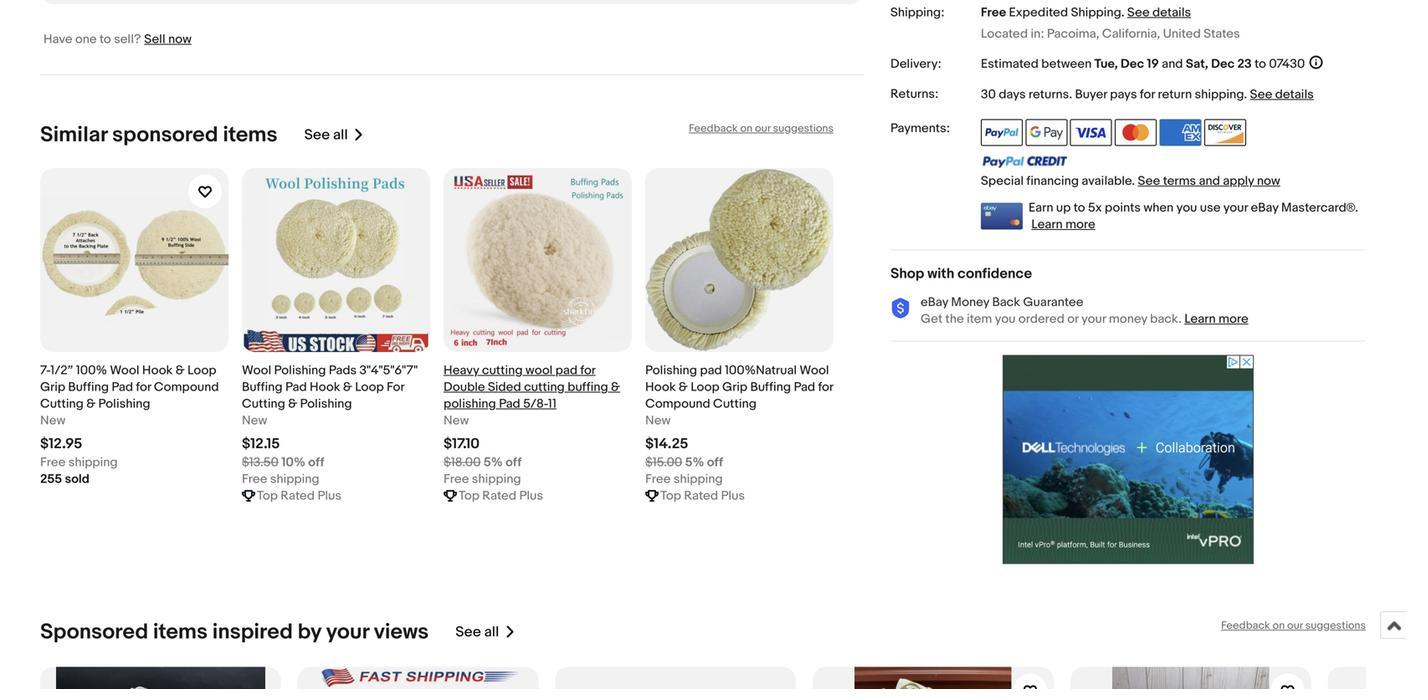 Task type: vqa. For each thing, say whether or not it's contained in the screenshot.
you within the earn up to 5x points when you use your ebay mastercard®. learn more
yes



Task type: locate. For each thing, give the bounding box(es) containing it.
1 horizontal spatial learn
[[1185, 312, 1216, 327]]

cutting inside "wool polishing pads 3"4"5"6"7" buffing pad hook & loop for cutting & polishing new $12.15 $13.50 10% off free shipping"
[[242, 397, 285, 412]]

buffing
[[568, 380, 608, 395]]

1 wool from the left
[[110, 363, 139, 378]]

between
[[1042, 57, 1092, 72]]

cutting for $14.25
[[713, 397, 757, 412]]

0 horizontal spatial suggestions
[[773, 122, 834, 135]]

see all link
[[304, 122, 365, 148], [456, 620, 516, 646]]

inspired
[[212, 620, 293, 646]]

0 vertical spatial to
[[100, 32, 111, 47]]

compound for polishing
[[154, 380, 219, 395]]

polishing down 100%
[[98, 397, 150, 412]]

wool
[[526, 363, 553, 378]]

new up $12.15 text box
[[242, 414, 267, 429]]

. for shipping
[[1122, 5, 1125, 20]]

1 5% from the left
[[484, 455, 503, 471]]

one
[[75, 32, 97, 47]]

buffing inside 7-1/2" 100% wool hook & loop grip buffing pad for compound cutting & polishing new $12.95 free shipping 255 sold
[[68, 380, 109, 395]]

2 top rated plus from the left
[[459, 489, 543, 504]]

2 horizontal spatial .
[[1244, 87, 1248, 102]]

master card image
[[1115, 119, 1157, 146]]

top rated plus down 10%
[[257, 489, 342, 504]]

and up use
[[1199, 174, 1221, 189]]

1 vertical spatial compound
[[646, 397, 711, 412]]

free inside polishing pad 100%natrual wool hook & loop grip buffing pad for compound cutting new $14.25 $15.00 5% off free shipping
[[646, 472, 671, 487]]

0 horizontal spatial top
[[257, 489, 278, 504]]

estimated between tue, dec 19 and sat, dec 23 to 07430
[[981, 57, 1305, 72]]

feedback for similar sponsored items
[[689, 122, 738, 135]]

learn right back.
[[1185, 312, 1216, 327]]

rated down previous price $18.00 5% off text box
[[482, 489, 517, 504]]

top rated plus
[[257, 489, 342, 504], [459, 489, 543, 504], [661, 489, 745, 504]]

2 new from the left
[[242, 414, 267, 429]]

compound for $14.25
[[646, 397, 711, 412]]

new text field up $12.95 text box
[[40, 413, 66, 430]]

0 horizontal spatial new text field
[[40, 413, 66, 430]]

rated down 10%
[[281, 489, 315, 504]]

ebay up get
[[921, 295, 949, 310]]

your right use
[[1224, 201, 1248, 216]]

for inside 'heavy cutting wool pad for double sided cutting buffing & polishing pad  5/8-11 new $17.10 $18.00 5% off free shipping'
[[580, 363, 596, 378]]

to
[[100, 32, 111, 47], [1255, 57, 1267, 72], [1074, 201, 1086, 216]]

0 vertical spatial learn
[[1032, 217, 1063, 232]]

1 rated from the left
[[281, 489, 315, 504]]

new up the $14.25 text field
[[646, 414, 671, 429]]

paypal credit image
[[981, 155, 1068, 169]]

new inside 'heavy cutting wool pad for double sided cutting buffing & polishing pad  5/8-11 new $17.10 $18.00 5% off free shipping'
[[444, 414, 469, 429]]

cutting for polishing
[[40, 397, 84, 412]]

0 horizontal spatial you
[[995, 312, 1016, 327]]

2 top from the left
[[459, 489, 480, 504]]

off right 10%
[[308, 455, 324, 471]]

3 top from the left
[[661, 489, 681, 504]]

ebay down apply
[[1251, 201, 1279, 216]]

grip down 100%natrual
[[723, 380, 748, 395]]

top for $17.10
[[459, 489, 480, 504]]

2 horizontal spatial buffing
[[751, 380, 791, 395]]

new text field for $12.95
[[40, 413, 66, 430]]

double
[[444, 380, 485, 395]]

1 horizontal spatial top rated plus
[[459, 489, 543, 504]]

buffing up $12.15 text box
[[242, 380, 283, 395]]

estimated
[[981, 57, 1039, 72]]

items left inspired
[[153, 620, 208, 646]]

2 5% from the left
[[685, 455, 704, 471]]

2 top rated plus text field from the left
[[661, 488, 745, 505]]

1 vertical spatial more
[[1219, 312, 1249, 327]]

see all
[[304, 126, 348, 144], [456, 624, 499, 642]]

details
[[1153, 5, 1191, 20], [1276, 87, 1314, 102]]

off up top rated plus text field
[[506, 455, 522, 471]]

free expedited shipping . see details located in: pacoima, california, united states
[[981, 5, 1240, 41]]

our for sponsored items inspired by your views
[[1288, 620, 1303, 633]]

plus inside top rated plus text field
[[519, 489, 543, 504]]

3"4"5"6"7"
[[360, 363, 418, 378]]

0 horizontal spatial now
[[168, 32, 192, 47]]

3 wool from the left
[[800, 363, 829, 378]]

rated inside text field
[[482, 489, 517, 504]]

1 horizontal spatial feedback on our suggestions
[[1221, 620, 1366, 633]]

dec left 19
[[1121, 57, 1145, 72]]

2 horizontal spatial wool
[[800, 363, 829, 378]]

$12.15 text field
[[242, 436, 280, 453]]

New text field
[[242, 413, 267, 430], [646, 413, 671, 430]]

2 horizontal spatial your
[[1224, 201, 1248, 216]]

2 new text field from the left
[[444, 413, 469, 430]]

free up located
[[981, 5, 1006, 20]]

details down '07430'
[[1276, 87, 1314, 102]]

0 horizontal spatial feedback
[[689, 122, 738, 135]]

2 plus from the left
[[519, 489, 543, 504]]

free shipping text field up sold
[[40, 455, 118, 471]]

free shipping text field for $17.10
[[444, 471, 521, 488]]

0 horizontal spatial loop
[[188, 363, 216, 378]]

shipping up top rated plus text field
[[472, 472, 521, 487]]

see inside free expedited shipping . see details located in: pacoima, california, united states
[[1128, 5, 1150, 20]]

5x
[[1088, 201, 1102, 216]]

. for returns
[[1069, 87, 1073, 102]]

cutting down 1/2"
[[40, 397, 84, 412]]

1 top rated plus text field from the left
[[257, 488, 342, 505]]

1 horizontal spatial on
[[1273, 620, 1285, 633]]

to left 5x at the right top of the page
[[1074, 201, 1086, 216]]

polishing inside polishing pad 100%natrual wool hook & loop grip buffing pad for compound cutting new $14.25 $15.00 5% off free shipping
[[646, 363, 697, 378]]

1 vertical spatial feedback
[[1221, 620, 1271, 633]]

100%
[[76, 363, 107, 378]]

free inside 7-1/2" 100% wool hook & loop grip buffing pad for compound cutting & polishing new $12.95 free shipping 255 sold
[[40, 455, 66, 471]]

0 vertical spatial suggestions
[[773, 122, 834, 135]]

cutting inside polishing pad 100%natrual wool hook & loop grip buffing pad for compound cutting new $14.25 $15.00 5% off free shipping
[[713, 397, 757, 412]]

loop
[[188, 363, 216, 378], [355, 380, 384, 395], [691, 380, 720, 395]]

to inside earn up to 5x points when you use your ebay mastercard®. learn more
[[1074, 201, 1086, 216]]

0 vertical spatial and
[[1162, 57, 1183, 72]]

1 horizontal spatial details
[[1276, 87, 1314, 102]]

1 vertical spatial items
[[153, 620, 208, 646]]

5%
[[484, 455, 503, 471], [685, 455, 704, 471]]

1 horizontal spatial ebay
[[1251, 201, 1279, 216]]

top inside text field
[[459, 489, 480, 504]]

1 horizontal spatial cutting
[[242, 397, 285, 412]]

feedback
[[689, 122, 738, 135], [1221, 620, 1271, 633]]

new text field up the $14.25 text field
[[646, 413, 671, 430]]

1 horizontal spatial see details link
[[1250, 87, 1314, 102]]

1 vertical spatial feedback on our suggestions
[[1221, 620, 1366, 633]]

grip down the 7-
[[40, 380, 65, 395]]

1 horizontal spatial buffing
[[242, 380, 283, 395]]

now right sell
[[168, 32, 192, 47]]

feedback on our suggestions link for sponsored items inspired by your views
[[1221, 620, 1366, 633]]

3 top rated plus from the left
[[661, 489, 745, 504]]

free down $15.00
[[646, 472, 671, 487]]

1 horizontal spatial top
[[459, 489, 480, 504]]

your
[[1224, 201, 1248, 216], [1082, 312, 1106, 327], [326, 620, 369, 646]]

0 horizontal spatial free shipping text field
[[40, 455, 118, 471]]

compound inside polishing pad 100%natrual wool hook & loop grip buffing pad for compound cutting new $14.25 $15.00 5% off free shipping
[[646, 397, 711, 412]]

1 horizontal spatial top rated plus text field
[[661, 488, 745, 505]]

1 horizontal spatial 5%
[[685, 455, 704, 471]]

plus down previous price $13.50 10% off text field on the left of page
[[318, 489, 342, 504]]

1 vertical spatial see all
[[456, 624, 499, 642]]

wool right 100%
[[110, 363, 139, 378]]

5% inside 'heavy cutting wool pad for double sided cutting buffing & polishing pad  5/8-11 new $17.10 $18.00 5% off free shipping'
[[484, 455, 503, 471]]

1 off from the left
[[308, 455, 324, 471]]

your right or on the top
[[1082, 312, 1106, 327]]

available.
[[1082, 174, 1135, 189]]

polishing
[[444, 397, 496, 412]]

now
[[168, 32, 192, 47], [1257, 174, 1281, 189]]

top down $18.00
[[459, 489, 480, 504]]

buffing down 100%
[[68, 380, 109, 395]]

0 horizontal spatial our
[[755, 122, 771, 135]]

top rated plus text field down 10%
[[257, 488, 342, 505]]

see all link for sponsored items inspired by your views
[[456, 620, 516, 646]]

1 horizontal spatial now
[[1257, 174, 1281, 189]]

. left buyer
[[1069, 87, 1073, 102]]

for
[[387, 380, 404, 395]]

top rated plus text field down previous price $15.00 5% off text box
[[661, 488, 745, 505]]

rated down free shipping text box
[[684, 489, 718, 504]]

1 vertical spatial all
[[484, 624, 499, 642]]

0 horizontal spatial feedback on our suggestions
[[689, 122, 834, 135]]

terms
[[1163, 174, 1196, 189]]

to for earn up to 5x points when you use your ebay mastercard®.
[[1074, 201, 1086, 216]]

hook down pads
[[310, 380, 340, 395]]

grip inside 7-1/2" 100% wool hook & loop grip buffing pad for compound cutting & polishing new $12.95 free shipping 255 sold
[[40, 380, 65, 395]]

pad inside 7-1/2" 100% wool hook & loop grip buffing pad for compound cutting & polishing new $12.95 free shipping 255 sold
[[112, 380, 133, 395]]

1 horizontal spatial see all link
[[456, 620, 516, 646]]

0 horizontal spatial plus
[[318, 489, 342, 504]]

0 horizontal spatial top rated plus
[[257, 489, 342, 504]]

hook right 100%
[[142, 363, 173, 378]]

see details link down '07430'
[[1250, 87, 1314, 102]]

polishing down pads
[[300, 397, 352, 412]]

1 vertical spatial you
[[995, 312, 1016, 327]]

plus down previous price $18.00 5% off text box
[[519, 489, 543, 504]]

buffing
[[68, 380, 109, 395], [242, 380, 283, 395], [751, 380, 791, 395]]

similar
[[40, 122, 107, 148]]

to for have one to sell?
[[100, 32, 111, 47]]

2 buffing from the left
[[242, 380, 283, 395]]

1 vertical spatial see all link
[[456, 620, 516, 646]]

2 horizontal spatial loop
[[691, 380, 720, 395]]

0 horizontal spatial rated
[[281, 489, 315, 504]]

1 top from the left
[[257, 489, 278, 504]]

money
[[1109, 312, 1148, 327]]

1 vertical spatial learn
[[1185, 312, 1216, 327]]

wool right 100%natrual
[[800, 363, 829, 378]]

points
[[1105, 201, 1141, 216]]

see all link for similar sponsored items
[[304, 122, 365, 148]]

$18.00
[[444, 455, 481, 471]]

New text field
[[40, 413, 66, 430], [444, 413, 469, 430]]

5% right $18.00
[[484, 455, 503, 471]]

grip inside polishing pad 100%natrual wool hook & loop grip buffing pad for compound cutting new $14.25 $15.00 5% off free shipping
[[723, 380, 748, 395]]

new text field for $17.10
[[444, 413, 469, 430]]

3 rated from the left
[[684, 489, 718, 504]]

2 cutting from the left
[[242, 397, 285, 412]]

heavy cutting wool pad for double sided cutting buffing & polishing pad  5/8-11 new $17.10 $18.00 5% off free shipping
[[444, 363, 620, 487]]

2 horizontal spatial cutting
[[713, 397, 757, 412]]

rated
[[281, 489, 315, 504], [482, 489, 517, 504], [684, 489, 718, 504]]

shipping down previous price $15.00 5% off text box
[[674, 472, 723, 487]]

3 plus from the left
[[721, 489, 745, 504]]

new inside 7-1/2" 100% wool hook & loop grip buffing pad for compound cutting & polishing new $12.95 free shipping 255 sold
[[40, 414, 66, 429]]

polishing left pads
[[274, 363, 326, 378]]

pad
[[112, 380, 133, 395], [285, 380, 307, 395], [794, 380, 816, 395], [499, 397, 521, 412]]

top down free shipping text box
[[661, 489, 681, 504]]

free down $13.50
[[242, 472, 267, 487]]

top rated plus for $15.00
[[661, 489, 745, 504]]

. up california,
[[1122, 5, 1125, 20]]

7-
[[40, 363, 50, 378]]

located
[[981, 26, 1028, 41]]

hook inside polishing pad 100%natrual wool hook & loop grip buffing pad for compound cutting new $14.25 $15.00 5% off free shipping
[[646, 380, 676, 395]]

plus
[[318, 489, 342, 504], [519, 489, 543, 504], [721, 489, 745, 504]]

0 horizontal spatial see all
[[304, 126, 348, 144]]

2 wool from the left
[[242, 363, 271, 378]]

5% up free shipping text box
[[685, 455, 704, 471]]

1 pad from the left
[[556, 363, 578, 378]]

pad inside "wool polishing pads 3"4"5"6"7" buffing pad hook & loop for cutting & polishing new $12.15 $13.50 10% off free shipping"
[[285, 380, 307, 395]]

1 new text field from the left
[[242, 413, 267, 430]]

learn more link
[[1032, 217, 1096, 232], [1185, 312, 1249, 327]]

ebay
[[1251, 201, 1279, 216], [921, 295, 949, 310]]

compound inside 7-1/2" 100% wool hook & loop grip buffing pad for compound cutting & polishing new $12.95 free shipping 255 sold
[[154, 380, 219, 395]]

1 horizontal spatial feedback
[[1221, 620, 1271, 633]]

1 plus from the left
[[318, 489, 342, 504]]

0 vertical spatial details
[[1153, 5, 1191, 20]]

2 rated from the left
[[482, 489, 517, 504]]

top rated plus down free shipping text box
[[661, 489, 745, 504]]

1 horizontal spatial your
[[1082, 312, 1106, 327]]

1 vertical spatial your
[[1082, 312, 1106, 327]]

2 horizontal spatial top
[[661, 489, 681, 504]]

30 days returns . buyer pays for return shipping . see details
[[981, 87, 1314, 102]]

suggestions for sponsored items inspired by your views
[[1306, 620, 1366, 633]]

wool inside "wool polishing pads 3"4"5"6"7" buffing pad hook & loop for cutting & polishing new $12.15 $13.50 10% off free shipping"
[[242, 363, 271, 378]]

2 horizontal spatial hook
[[646, 380, 676, 395]]

new up $12.95 text box
[[40, 414, 66, 429]]

free up 255
[[40, 455, 66, 471]]

feedback on our suggestions link for similar sponsored items
[[689, 122, 834, 135]]

free inside "wool polishing pads 3"4"5"6"7" buffing pad hook & loop for cutting & polishing new $12.15 $13.50 10% off free shipping"
[[242, 472, 267, 487]]

1 horizontal spatial .
[[1122, 5, 1125, 20]]

1 vertical spatial on
[[1273, 620, 1285, 633]]

to right 23
[[1255, 57, 1267, 72]]

1 horizontal spatial grip
[[723, 380, 748, 395]]

learn more link down up
[[1032, 217, 1096, 232]]

shipping inside "wool polishing pads 3"4"5"6"7" buffing pad hook & loop for cutting & polishing new $12.15 $13.50 10% off free shipping"
[[270, 472, 320, 487]]

get the item you ordered or your money back.
[[921, 312, 1182, 327]]

you down back
[[995, 312, 1016, 327]]

grip for polishing
[[40, 380, 65, 395]]

0 horizontal spatial compound
[[154, 380, 219, 395]]

1 dec from the left
[[1121, 57, 1145, 72]]

and for terms
[[1199, 174, 1221, 189]]

our for similar sponsored items
[[755, 122, 771, 135]]

0 horizontal spatial all
[[333, 126, 348, 144]]

Free shipping text field
[[40, 455, 118, 471], [242, 471, 320, 488], [444, 471, 521, 488]]

. inside free expedited shipping . see details located in: pacoima, california, united states
[[1122, 5, 1125, 20]]

1 vertical spatial and
[[1199, 174, 1221, 189]]

your inside earn up to 5x points when you use your ebay mastercard®. learn more
[[1224, 201, 1248, 216]]

2 grip from the left
[[723, 380, 748, 395]]

0 horizontal spatial pad
[[556, 363, 578, 378]]

get
[[921, 312, 943, 327]]

see all for sponsored items inspired by your views
[[456, 624, 499, 642]]

buffing inside "wool polishing pads 3"4"5"6"7" buffing pad hook & loop for cutting & polishing new $12.15 $13.50 10% off free shipping"
[[242, 380, 283, 395]]

new text field for $12.15
[[242, 413, 267, 430]]

3 off from the left
[[707, 455, 723, 471]]

for inside 7-1/2" 100% wool hook & loop grip buffing pad for compound cutting & polishing new $12.95 free shipping 255 sold
[[136, 380, 151, 395]]

255 sold text field
[[40, 471, 90, 488]]

0 horizontal spatial details
[[1153, 5, 1191, 20]]

1 cutting from the left
[[40, 397, 84, 412]]

1 horizontal spatial off
[[506, 455, 522, 471]]

hook for polishing
[[142, 363, 173, 378]]

top down $13.50
[[257, 489, 278, 504]]

0 horizontal spatial learn more link
[[1032, 217, 1096, 232]]

with
[[928, 266, 955, 283]]

1 grip from the left
[[40, 380, 65, 395]]

feedback on our suggestions link
[[689, 122, 834, 135], [1221, 620, 1366, 633]]

2 horizontal spatial free shipping text field
[[444, 471, 521, 488]]

1 horizontal spatial wool
[[242, 363, 271, 378]]

0 vertical spatial your
[[1224, 201, 1248, 216]]

1 horizontal spatial plus
[[519, 489, 543, 504]]

off up free shipping text box
[[707, 455, 723, 471]]

shipping inside 'heavy cutting wool pad for double sided cutting buffing & polishing pad  5/8-11 new $17.10 $18.00 5% off free shipping'
[[472, 472, 521, 487]]

1 top rated plus from the left
[[257, 489, 342, 504]]

off
[[308, 455, 324, 471], [506, 455, 522, 471], [707, 455, 723, 471]]

shipping
[[1195, 87, 1244, 102], [68, 455, 118, 471], [270, 472, 320, 487], [472, 472, 521, 487], [674, 472, 723, 487]]

off inside polishing pad 100%natrual wool hook & loop grip buffing pad for compound cutting new $14.25 $15.00 5% off free shipping
[[707, 455, 723, 471]]

0 vertical spatial feedback on our suggestions link
[[689, 122, 834, 135]]

1 vertical spatial ebay
[[921, 295, 949, 310]]

See all text field
[[456, 624, 499, 642]]

wool up $12.15 text box
[[242, 363, 271, 378]]

1 buffing from the left
[[68, 380, 109, 395]]

1 new from the left
[[40, 414, 66, 429]]

0 horizontal spatial top rated plus text field
[[257, 488, 342, 505]]

learn more link right back.
[[1185, 312, 1249, 327]]

pad
[[556, 363, 578, 378], [700, 363, 722, 378]]

suggestions for similar sponsored items
[[773, 122, 834, 135]]

free shipping text field down 10%
[[242, 471, 320, 488]]

1 horizontal spatial loop
[[355, 380, 384, 395]]

0 horizontal spatial see all link
[[304, 122, 365, 148]]

4 new from the left
[[646, 414, 671, 429]]

more right back.
[[1219, 312, 1249, 327]]

$13.50
[[242, 455, 279, 471]]

hook up the $14.25 text field
[[646, 380, 676, 395]]

cutting up sided
[[482, 363, 523, 378]]

. down 23
[[1244, 87, 1248, 102]]

see details link up united
[[1128, 5, 1191, 20]]

to right one
[[100, 32, 111, 47]]

off inside "wool polishing pads 3"4"5"6"7" buffing pad hook & loop for cutting & polishing new $12.15 $13.50 10% off free shipping"
[[308, 455, 324, 471]]

all for similar sponsored items
[[333, 126, 348, 144]]

top rated plus for $17.10
[[459, 489, 543, 504]]

new down polishing
[[444, 414, 469, 429]]

0 vertical spatial now
[[168, 32, 192, 47]]

3 cutting from the left
[[713, 397, 757, 412]]

rated for $17.10
[[482, 489, 517, 504]]

shipping down 10%
[[270, 472, 320, 487]]

pays
[[1110, 87, 1137, 102]]

off for $14.25
[[707, 455, 723, 471]]

buffing down 100%natrual
[[751, 380, 791, 395]]

0 horizontal spatial grip
[[40, 380, 65, 395]]

our
[[755, 122, 771, 135], [1288, 620, 1303, 633]]

2 pad from the left
[[700, 363, 722, 378]]

0 horizontal spatial your
[[326, 620, 369, 646]]

1 horizontal spatial see all
[[456, 624, 499, 642]]

pad up buffing
[[556, 363, 578, 378]]

cutting down 100%natrual
[[713, 397, 757, 412]]

free down $18.00
[[444, 472, 469, 487]]

wool for polishing
[[110, 363, 139, 378]]

2 vertical spatial your
[[326, 620, 369, 646]]

2 off from the left
[[506, 455, 522, 471]]

Top Rated Plus text field
[[257, 488, 342, 505], [661, 488, 745, 505]]

1 horizontal spatial you
[[1177, 201, 1198, 216]]

sponsored
[[112, 122, 218, 148]]

new text field down polishing
[[444, 413, 469, 430]]

1 horizontal spatial all
[[484, 624, 499, 642]]

all
[[333, 126, 348, 144], [484, 624, 499, 642]]

.
[[1122, 5, 1125, 20], [1069, 87, 1073, 102], [1244, 87, 1248, 102]]

1 new text field from the left
[[40, 413, 66, 430]]

buffing for polishing
[[68, 380, 109, 395]]

now right apply
[[1257, 174, 1281, 189]]

pad left 100%natrual
[[700, 363, 722, 378]]

100%natrual
[[725, 363, 797, 378]]

plus for $17.10
[[519, 489, 543, 504]]

0 vertical spatial ebay
[[1251, 201, 1279, 216]]

cutting up $12.15 text box
[[242, 397, 285, 412]]

hook inside 7-1/2" 100% wool hook & loop grip buffing pad for compound cutting & polishing new $12.95 free shipping 255 sold
[[142, 363, 173, 378]]

plus down free shipping text box
[[721, 489, 745, 504]]

on for sponsored items inspired by your views
[[1273, 620, 1285, 633]]

wool
[[110, 363, 139, 378], [242, 363, 271, 378], [800, 363, 829, 378]]

1 vertical spatial feedback on our suggestions link
[[1221, 620, 1366, 633]]

1 horizontal spatial and
[[1199, 174, 1221, 189]]

top rated plus down previous price $18.00 5% off text box
[[459, 489, 543, 504]]

1 vertical spatial our
[[1288, 620, 1303, 633]]

1 vertical spatial cutting
[[524, 380, 565, 395]]

free shipping text field down $18.00
[[444, 471, 521, 488]]

visa image
[[1071, 119, 1112, 146]]

0 horizontal spatial to
[[100, 32, 111, 47]]

items
[[223, 122, 278, 148], [153, 620, 208, 646]]

3 buffing from the left
[[751, 380, 791, 395]]

07430
[[1269, 57, 1305, 72]]

shipping up sold
[[68, 455, 118, 471]]

american express image
[[1160, 119, 1202, 146]]

google pay image
[[1026, 119, 1068, 146]]

expedited
[[1009, 5, 1068, 20]]

pacoima,
[[1047, 26, 1100, 41]]

loop inside polishing pad 100%natrual wool hook & loop grip buffing pad for compound cutting new $14.25 $15.00 5% off free shipping
[[691, 380, 720, 395]]

shipping:
[[891, 5, 945, 20]]

0 horizontal spatial off
[[308, 455, 324, 471]]

1 horizontal spatial new text field
[[646, 413, 671, 430]]

compound
[[154, 380, 219, 395], [646, 397, 711, 412]]

3 new from the left
[[444, 414, 469, 429]]

0 horizontal spatial and
[[1162, 57, 1183, 72]]

details up united
[[1153, 5, 1191, 20]]

dec left 23
[[1212, 57, 1235, 72]]

0 horizontal spatial learn
[[1032, 217, 1063, 232]]

2 new text field from the left
[[646, 413, 671, 430]]

learn down earn
[[1032, 217, 1063, 232]]

0 vertical spatial learn more link
[[1032, 217, 1096, 232]]

1 horizontal spatial items
[[223, 122, 278, 148]]

wool inside polishing pad 100%natrual wool hook & loop grip buffing pad for compound cutting new $14.25 $15.00 5% off free shipping
[[800, 363, 829, 378]]

new text field up $12.15 text box
[[242, 413, 267, 430]]

and right 19
[[1162, 57, 1183, 72]]

buffing inside polishing pad 100%natrual wool hook & loop grip buffing pad for compound cutting new $14.25 $15.00 5% off free shipping
[[751, 380, 791, 395]]

shipping
[[1071, 5, 1122, 20]]

top rated plus text field for $12.15
[[257, 488, 342, 505]]

wool inside 7-1/2" 100% wool hook & loop grip buffing pad for compound cutting & polishing new $12.95 free shipping 255 sold
[[110, 363, 139, 378]]

items left see all text box
[[223, 122, 278, 148]]

loop inside 7-1/2" 100% wool hook & loop grip buffing pad for compound cutting & polishing new $12.95 free shipping 255 sold
[[188, 363, 216, 378]]

0 horizontal spatial feedback on our suggestions link
[[689, 122, 834, 135]]

2 dec from the left
[[1212, 57, 1235, 72]]

0 horizontal spatial new text field
[[242, 413, 267, 430]]

cutting inside 7-1/2" 100% wool hook & loop grip buffing pad for compound cutting & polishing new $12.95 free shipping 255 sold
[[40, 397, 84, 412]]

your right by
[[326, 620, 369, 646]]

polishing up $14.25 at the bottom left of the page
[[646, 363, 697, 378]]

more down 5x at the right top of the page
[[1066, 217, 1096, 232]]

cutting down wool
[[524, 380, 565, 395]]

0 horizontal spatial wool
[[110, 363, 139, 378]]

previous price $13.50 10% off text field
[[242, 455, 324, 471]]

money
[[951, 295, 990, 310]]

you left use
[[1177, 201, 1198, 216]]

all for sponsored items inspired by your views
[[484, 624, 499, 642]]



Task type: describe. For each thing, give the bounding box(es) containing it.
shop
[[891, 266, 925, 283]]

See all text field
[[304, 126, 348, 144]]

sponsored
[[40, 620, 148, 646]]

$12.15
[[242, 436, 280, 453]]

details inside free expedited shipping . see details located in: pacoima, california, united states
[[1153, 5, 1191, 20]]

have one to sell? sell now
[[44, 32, 192, 47]]

apply
[[1223, 174, 1255, 189]]

$12.95 text field
[[40, 436, 82, 453]]

pad inside polishing pad 100%natrual wool hook & loop grip buffing pad for compound cutting new $14.25 $15.00 5% off free shipping
[[794, 380, 816, 395]]

previous price $18.00 5% off text field
[[444, 455, 522, 471]]

1/2"
[[50, 363, 73, 378]]

learn more
[[1185, 312, 1249, 327]]

and for 19
[[1162, 57, 1183, 72]]

with details__icon image
[[891, 298, 911, 319]]

pads
[[329, 363, 357, 378]]

learn inside earn up to 5x points when you use your ebay mastercard®. learn more
[[1032, 217, 1063, 232]]

11
[[548, 397, 557, 412]]

wool for $14.25
[[800, 363, 829, 378]]

& inside polishing pad 100%natrual wool hook & loop grip buffing pad for compound cutting new $14.25 $15.00 5% off free shipping
[[679, 380, 688, 395]]

$17.10
[[444, 436, 480, 453]]

see all for similar sponsored items
[[304, 126, 348, 144]]

earn up to 5x points when you use your ebay mastercard®. learn more
[[1029, 201, 1359, 232]]

top rated plus text field for $14.25
[[661, 488, 745, 505]]

views
[[374, 620, 429, 646]]

return
[[1158, 87, 1192, 102]]

discover image
[[1205, 119, 1246, 146]]

paypal image
[[981, 119, 1023, 146]]

ebay mastercard image
[[981, 203, 1023, 230]]

heavy
[[444, 363, 479, 378]]

off for $12.15
[[308, 455, 324, 471]]

top for $15.00
[[661, 489, 681, 504]]

1 vertical spatial to
[[1255, 57, 1267, 72]]

rated for $15.00
[[684, 489, 718, 504]]

feedback on our suggestions for sponsored items inspired by your views
[[1221, 620, 1366, 633]]

shop with confidence
[[891, 266, 1032, 283]]

pad inside 'heavy cutting wool pad for double sided cutting buffing & polishing pad  5/8-11 new $17.10 $18.00 5% off free shipping'
[[499, 397, 521, 412]]

$12.95
[[40, 436, 82, 453]]

you inside earn up to 5x points when you use your ebay mastercard®. learn more
[[1177, 201, 1198, 216]]

financing
[[1027, 174, 1079, 189]]

Free shipping text field
[[646, 471, 723, 488]]

sided
[[488, 380, 521, 395]]

255
[[40, 472, 62, 487]]

item
[[967, 312, 992, 327]]

by
[[298, 620, 321, 646]]

sold
[[65, 472, 90, 487]]

7-1/2" 100% wool hook & loop grip buffing pad for compound cutting & polishing new $12.95 free shipping 255 sold
[[40, 363, 219, 487]]

new text field for $14.25
[[646, 413, 671, 430]]

new inside "wool polishing pads 3"4"5"6"7" buffing pad hook & loop for cutting & polishing new $12.15 $13.50 10% off free shipping"
[[242, 414, 267, 429]]

states
[[1204, 26, 1240, 41]]

0 horizontal spatial items
[[153, 620, 208, 646]]

23
[[1238, 57, 1252, 72]]

for inside polishing pad 100%natrual wool hook & loop grip buffing pad for compound cutting new $14.25 $15.00 5% off free shipping
[[818, 380, 833, 395]]

sell
[[144, 32, 165, 47]]

1 horizontal spatial learn more link
[[1185, 312, 1249, 327]]

plus for $15.00
[[721, 489, 745, 504]]

ordered
[[1019, 312, 1065, 327]]

$14.25
[[646, 436, 689, 453]]

delivery:
[[891, 57, 942, 72]]

loop for polishing
[[188, 363, 216, 378]]

buyer
[[1075, 87, 1108, 102]]

top rated plus for $13.50
[[257, 489, 342, 504]]

0 horizontal spatial ebay
[[921, 295, 949, 310]]

buffing for $14.25
[[751, 380, 791, 395]]

see terms and apply now link
[[1138, 174, 1281, 189]]

sell now link
[[144, 32, 192, 47]]

rated for $13.50
[[281, 489, 315, 504]]

back
[[992, 295, 1021, 310]]

confidence
[[958, 266, 1032, 283]]

1 vertical spatial see details link
[[1250, 87, 1314, 102]]

$15.00
[[646, 455, 683, 471]]

& inside 'heavy cutting wool pad for double sided cutting buffing & polishing pad  5/8-11 new $17.10 $18.00 5% off free shipping'
[[611, 380, 620, 395]]

mastercard®.
[[1282, 201, 1359, 216]]

pad inside polishing pad 100%natrual wool hook & loop grip buffing pad for compound cutting new $14.25 $15.00 5% off free shipping
[[700, 363, 722, 378]]

5% inside polishing pad 100%natrual wool hook & loop grip buffing pad for compound cutting new $14.25 $15.00 5% off free shipping
[[685, 455, 704, 471]]

19
[[1147, 57, 1159, 72]]

shipping inside 7-1/2" 100% wool hook & loop grip buffing pad for compound cutting & polishing new $12.95 free shipping 255 sold
[[68, 455, 118, 471]]

united
[[1163, 26, 1201, 41]]

ebay inside earn up to 5x points when you use your ebay mastercard®. learn more
[[1251, 201, 1279, 216]]

$14.25 text field
[[646, 436, 689, 453]]

shipping down sat,
[[1195, 87, 1244, 102]]

sell?
[[114, 32, 141, 47]]

returns:
[[891, 87, 939, 102]]

the
[[946, 312, 964, 327]]

feedback on our suggestions for similar sponsored items
[[689, 122, 834, 135]]

hook inside "wool polishing pads 3"4"5"6"7" buffing pad hook & loop for cutting & polishing new $12.15 $13.50 10% off free shipping"
[[310, 380, 340, 395]]

up
[[1056, 201, 1071, 216]]

30
[[981, 87, 996, 102]]

similar sponsored items
[[40, 122, 278, 148]]

guarantee
[[1023, 295, 1084, 310]]

payments:
[[891, 121, 950, 136]]

on for similar sponsored items
[[741, 122, 753, 135]]

polishing pad 100%natrual wool hook & loop grip buffing pad for compound cutting new $14.25 $15.00 5% off free shipping
[[646, 363, 833, 487]]

when
[[1144, 201, 1174, 216]]

feedback for sponsored items inspired by your views
[[1221, 620, 1271, 633]]

wool polishing pads 3"4"5"6"7" buffing pad hook & loop for cutting & polishing new $12.15 $13.50 10% off free shipping
[[242, 363, 418, 487]]

free inside free expedited shipping . see details located in: pacoima, california, united states
[[981, 5, 1006, 20]]

pad inside 'heavy cutting wool pad for double sided cutting buffing & polishing pad  5/8-11 new $17.10 $18.00 5% off free shipping'
[[556, 363, 578, 378]]

previous price $15.00 5% off text field
[[646, 455, 723, 471]]

1 vertical spatial now
[[1257, 174, 1281, 189]]

days
[[999, 87, 1026, 102]]

plus for $13.50
[[318, 489, 342, 504]]

sponsored items inspired by your views
[[40, 620, 429, 646]]

new inside polishing pad 100%natrual wool hook & loop grip buffing pad for compound cutting new $14.25 $15.00 5% off free shipping
[[646, 414, 671, 429]]

sat,
[[1186, 57, 1209, 72]]

Top Rated Plus text field
[[459, 488, 543, 505]]

5/8-
[[523, 397, 548, 412]]

ebay money back guarantee
[[921, 295, 1084, 310]]

special
[[981, 174, 1024, 189]]

hook for $14.25
[[646, 380, 676, 395]]

more inside earn up to 5x points when you use your ebay mastercard®. learn more
[[1066, 217, 1096, 232]]

0 horizontal spatial cutting
[[482, 363, 523, 378]]

grip for $14.25
[[723, 380, 748, 395]]

earn
[[1029, 201, 1054, 216]]

free shipping text field for $13.50
[[242, 471, 320, 488]]

california,
[[1103, 26, 1161, 41]]

0 vertical spatial see details link
[[1128, 5, 1191, 20]]

free inside 'heavy cutting wool pad for double sided cutting buffing & polishing pad  5/8-11 new $17.10 $18.00 5% off free shipping'
[[444, 472, 469, 487]]

tue,
[[1095, 57, 1118, 72]]

back.
[[1150, 312, 1182, 327]]

use
[[1200, 201, 1221, 216]]

off inside 'heavy cutting wool pad for double sided cutting buffing & polishing pad  5/8-11 new $17.10 $18.00 5% off free shipping'
[[506, 455, 522, 471]]

$17.10 text field
[[444, 436, 480, 453]]

top for $13.50
[[257, 489, 278, 504]]

loop for $14.25
[[691, 380, 720, 395]]

returns
[[1029, 87, 1069, 102]]

in:
[[1031, 26, 1045, 41]]

10%
[[281, 455, 306, 471]]

special financing available. see terms and apply now
[[981, 174, 1281, 189]]

polishing inside 7-1/2" 100% wool hook & loop grip buffing pad for compound cutting & polishing new $12.95 free shipping 255 sold
[[98, 397, 150, 412]]

0 vertical spatial items
[[223, 122, 278, 148]]

advertisement region
[[1003, 356, 1254, 565]]

have
[[44, 32, 72, 47]]

or
[[1068, 312, 1079, 327]]

1 vertical spatial details
[[1276, 87, 1314, 102]]

shipping inside polishing pad 100%natrual wool hook & loop grip buffing pad for compound cutting new $14.25 $15.00 5% off free shipping
[[674, 472, 723, 487]]

loop inside "wool polishing pads 3"4"5"6"7" buffing pad hook & loop for cutting & polishing new $12.15 $13.50 10% off free shipping"
[[355, 380, 384, 395]]



